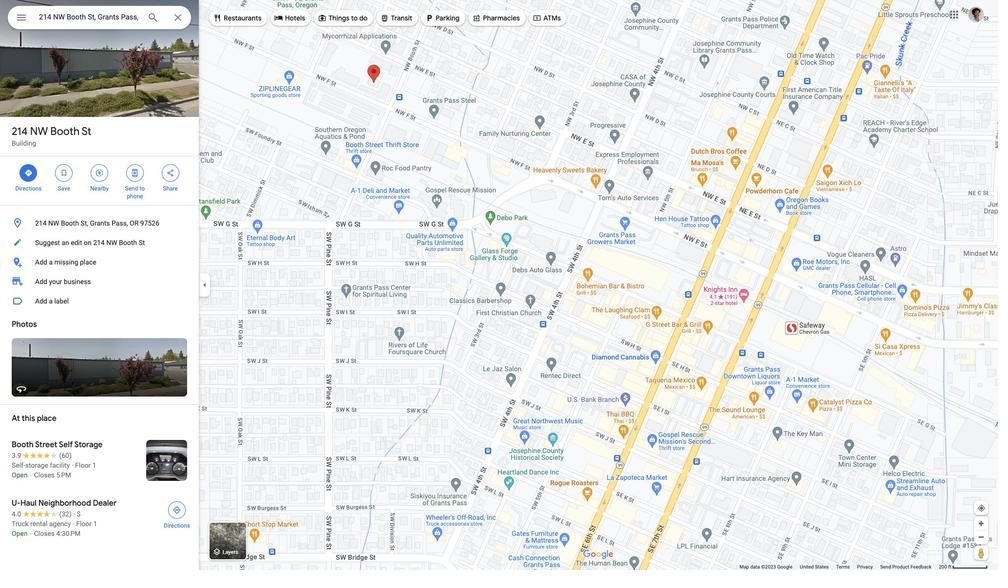 Task type: describe. For each thing, give the bounding box(es) containing it.
4:30 pm
[[56, 530, 81, 538]]


[[95, 168, 104, 178]]

floor for dealer
[[76, 520, 92, 528]]


[[213, 13, 222, 23]]

pharmacies
[[483, 14, 520, 22]]

nw for st,
[[48, 219, 59, 227]]

closes for haul
[[34, 530, 55, 538]]

suggest
[[35, 239, 60, 247]]

add your business link
[[0, 272, 199, 292]]

self
[[59, 440, 73, 450]]

building
[[12, 139, 36, 147]]

data
[[751, 565, 760, 570]]

do
[[359, 14, 368, 22]]

footer inside 'google maps' element
[[740, 564, 939, 570]]

privacy
[[857, 565, 873, 570]]

 atms
[[533, 13, 561, 23]]

google
[[777, 565, 793, 570]]

pass,
[[112, 219, 128, 227]]

your
[[49, 278, 62, 286]]

1 vertical spatial ·
[[73, 510, 75, 518]]

at this place
[[12, 414, 56, 424]]

layers
[[223, 550, 238, 556]]

· for self
[[72, 462, 73, 469]]

none field inside 214 nw booth st, grants pass, or 97526 'field'
[[39, 11, 139, 23]]

directions inside button
[[164, 523, 190, 529]]

this
[[22, 414, 35, 424]]


[[472, 13, 481, 23]]

storage
[[25, 462, 48, 469]]

label
[[54, 297, 69, 305]]

booth street self storage
[[12, 440, 103, 450]]

214 NW Booth St, Grants Pass, OR 97526 field
[[8, 6, 191, 29]]

zoom out image
[[978, 534, 985, 541]]

feedback
[[911, 565, 932, 570]]

restaurants
[[224, 14, 262, 22]]

st inside suggest an edit on 214 nw booth st button
[[139, 239, 145, 247]]

privacy button
[[857, 564, 873, 570]]

haul
[[20, 499, 37, 508]]

(60)
[[59, 452, 72, 460]]

4.0 stars 32 reviews image
[[12, 509, 72, 519]]

or
[[130, 219, 139, 227]]

self-
[[12, 462, 25, 469]]

add a missing place button
[[0, 253, 199, 272]]

· $
[[73, 510, 81, 518]]

st inside 214 nw booth st building
[[82, 125, 91, 138]]

map
[[740, 565, 749, 570]]

97526
[[140, 219, 159, 227]]

street
[[35, 440, 57, 450]]

phone
[[127, 193, 143, 200]]

1 for dealer
[[93, 520, 97, 528]]

directions image
[[173, 506, 181, 515]]

truck
[[12, 520, 29, 528]]

an
[[62, 239, 69, 247]]

at
[[12, 414, 20, 424]]

united states
[[800, 565, 829, 570]]

google account: tariq douglas  
(tariq.douglas@adept.ai) image
[[969, 7, 984, 22]]

5 pm
[[56, 471, 71, 479]]

hotels
[[285, 14, 305, 22]]

 hotels
[[274, 13, 305, 23]]

a for missing
[[49, 258, 53, 266]]

closes for street
[[34, 471, 55, 479]]

nw inside button
[[106, 239, 117, 247]]

214 nw booth st building
[[12, 125, 91, 147]]

show street view coverage image
[[975, 546, 989, 561]]

booth inside 214 nw booth st building
[[50, 125, 80, 138]]

©2023
[[761, 565, 776, 570]]

214 nw booth st main content
[[0, 0, 199, 570]]

terms button
[[836, 564, 850, 570]]

add a missing place
[[35, 258, 96, 266]]

product
[[893, 565, 910, 570]]

send to phone
[[125, 185, 145, 200]]

u-haul neighborhood dealer
[[12, 499, 117, 508]]

business
[[64, 278, 91, 286]]

send product feedback button
[[881, 564, 932, 570]]

place inside the add a missing place button
[[80, 258, 96, 266]]

a for label
[[49, 297, 53, 305]]

on
[[84, 239, 91, 247]]

neighborhood
[[38, 499, 91, 508]]

st,
[[81, 219, 88, 227]]



Task type: vqa. For each thing, say whether or not it's contained in the screenshot.


Task type: locate. For each thing, give the bounding box(es) containing it.
 transit
[[380, 13, 412, 23]]

2 closes from the top
[[34, 530, 55, 538]]

grants
[[90, 219, 110, 227]]

1 vertical spatial send
[[881, 565, 891, 570]]

add left your
[[35, 278, 47, 286]]

to
[[351, 14, 358, 22], [140, 185, 145, 192]]

directions
[[15, 185, 42, 192], [164, 523, 190, 529]]

nw up suggest
[[48, 219, 59, 227]]

add
[[35, 258, 47, 266], [35, 278, 47, 286], [35, 297, 47, 305]]

actions for 214 nw booth st region
[[0, 156, 199, 205]]

0 horizontal spatial nw
[[30, 125, 48, 138]]

2 a from the top
[[49, 297, 53, 305]]

send for send product feedback
[[881, 565, 891, 570]]

closes inside self-storage facility · floor 1 open ⋅ closes 5 pm
[[34, 471, 55, 479]]

add left label
[[35, 297, 47, 305]]

1 vertical spatial st
[[139, 239, 145, 247]]

200 ft button
[[939, 565, 988, 570]]

self-storage facility · floor 1 open ⋅ closes 5 pm
[[12, 462, 96, 479]]

states
[[815, 565, 829, 570]]

 button
[[8, 6, 35, 31]]

booth down or
[[119, 239, 137, 247]]

 restaurants
[[213, 13, 262, 23]]

1 horizontal spatial nw
[[48, 219, 59, 227]]

edit
[[71, 239, 82, 247]]

214 nw booth st, grants pass, or 97526
[[35, 219, 159, 227]]

200
[[939, 565, 947, 570]]

·
[[72, 462, 73, 469], [73, 510, 75, 518], [73, 520, 74, 528]]

booth
[[50, 125, 80, 138], [61, 219, 79, 227], [119, 239, 137, 247], [12, 440, 34, 450]]

0 horizontal spatial st
[[82, 125, 91, 138]]

open inside the truck rental agency · floor 1 open ⋅ closes 4:30 pm
[[12, 530, 28, 538]]

things
[[329, 14, 350, 22]]

1 vertical spatial floor
[[76, 520, 92, 528]]

1 inside self-storage facility · floor 1 open ⋅ closes 5 pm
[[92, 462, 96, 469]]

add for add a label
[[35, 297, 47, 305]]

ft
[[949, 565, 952, 570]]

send
[[125, 185, 138, 192], [881, 565, 891, 570]]

214
[[12, 125, 28, 138], [35, 219, 47, 227], [93, 239, 105, 247]]


[[166, 168, 175, 178]]

3 add from the top
[[35, 297, 47, 305]]

0 vertical spatial floor
[[75, 462, 91, 469]]

1 vertical spatial place
[[37, 414, 56, 424]]

200 ft
[[939, 565, 952, 570]]

1 horizontal spatial st
[[139, 239, 145, 247]]

open down self-
[[12, 471, 28, 479]]

a left 'missing'
[[49, 258, 53, 266]]

open for booth
[[12, 471, 28, 479]]

to inside  things to do
[[351, 14, 358, 22]]

1 vertical spatial open
[[12, 530, 28, 538]]

0 vertical spatial ·
[[72, 462, 73, 469]]

add for add your business
[[35, 278, 47, 286]]

photos
[[12, 320, 37, 330]]

1
[[92, 462, 96, 469], [93, 520, 97, 528]]

0 vertical spatial nw
[[30, 125, 48, 138]]


[[131, 168, 139, 178]]

⋅ for haul
[[29, 530, 32, 538]]

0 vertical spatial open
[[12, 471, 28, 479]]

1 down dealer
[[93, 520, 97, 528]]

u-
[[12, 499, 20, 508]]

2 horizontal spatial nw
[[106, 239, 117, 247]]

 things to do
[[318, 13, 368, 23]]

214 up the building at the top left of page
[[12, 125, 28, 138]]

add a label button
[[0, 292, 199, 311]]

truck rental agency · floor 1 open ⋅ closes 4:30 pm
[[12, 520, 97, 538]]

floor for storage
[[75, 462, 91, 469]]

0 horizontal spatial send
[[125, 185, 138, 192]]

1 down storage
[[92, 462, 96, 469]]

⋅ inside the truck rental agency · floor 1 open ⋅ closes 4:30 pm
[[29, 530, 32, 538]]

214 inside 214 nw booth st building
[[12, 125, 28, 138]]

add for add a missing place
[[35, 258, 47, 266]]

nw inside 214 nw booth st building
[[30, 125, 48, 138]]

floor
[[75, 462, 91, 469], [76, 520, 92, 528]]

2 vertical spatial ·
[[73, 520, 74, 528]]


[[16, 11, 27, 24]]

214 inside suggest an edit on 214 nw booth st button
[[93, 239, 105, 247]]

directions button
[[158, 499, 196, 530]]

add your business
[[35, 278, 91, 286]]

0 vertical spatial st
[[82, 125, 91, 138]]

united states button
[[800, 564, 829, 570]]

 parking
[[425, 13, 460, 23]]

2 horizontal spatial 214
[[93, 239, 105, 247]]

⋅ down the storage
[[29, 471, 32, 479]]

place down the on
[[80, 258, 96, 266]]

0 horizontal spatial directions
[[15, 185, 42, 192]]

suggest an edit on 214 nw booth st
[[35, 239, 145, 247]]

1 horizontal spatial to
[[351, 14, 358, 22]]

1 vertical spatial 214
[[35, 219, 47, 227]]

nw up the building at the top left of page
[[30, 125, 48, 138]]

share
[[163, 185, 178, 192]]


[[60, 168, 68, 178]]

3.9 stars 60 reviews image
[[12, 451, 72, 461]]

214 for st
[[12, 125, 28, 138]]

1 ⋅ from the top
[[29, 471, 32, 479]]

booth left st,
[[61, 219, 79, 227]]

storage
[[74, 440, 103, 450]]

send left product
[[881, 565, 891, 570]]

floor down storage
[[75, 462, 91, 469]]

place
[[80, 258, 96, 266], [37, 414, 56, 424]]

to up the phone
[[140, 185, 145, 192]]

add a label
[[35, 297, 69, 305]]

1 vertical spatial closes
[[34, 530, 55, 538]]

1 horizontal spatial send
[[881, 565, 891, 570]]

booth inside button
[[119, 239, 137, 247]]

1 a from the top
[[49, 258, 53, 266]]

2 vertical spatial 214
[[93, 239, 105, 247]]

 pharmacies
[[472, 13, 520, 23]]

add down suggest
[[35, 258, 47, 266]]

1 add from the top
[[35, 258, 47, 266]]

parking
[[436, 14, 460, 22]]


[[380, 13, 389, 23]]

1 closes from the top
[[34, 471, 55, 479]]


[[318, 13, 327, 23]]


[[274, 13, 283, 23]]

send for send to phone
[[125, 185, 138, 192]]

footer containing map data ©2023 google
[[740, 564, 939, 570]]

1 vertical spatial 1
[[93, 520, 97, 528]]

2 ⋅ from the top
[[29, 530, 32, 538]]

booth up the 
[[50, 125, 80, 138]]

1 horizontal spatial 214
[[35, 219, 47, 227]]

to left do
[[351, 14, 358, 22]]

0 vertical spatial 1
[[92, 462, 96, 469]]

nw inside button
[[48, 219, 59, 227]]

booth inside button
[[61, 219, 79, 227]]

⋅ down rental
[[29, 530, 32, 538]]

0 vertical spatial directions
[[15, 185, 42, 192]]

0 vertical spatial to
[[351, 14, 358, 22]]

· left $
[[73, 510, 75, 518]]

214 inside 214 nw booth st, grants pass, or 97526 button
[[35, 219, 47, 227]]


[[533, 13, 542, 23]]

send inside send to phone
[[125, 185, 138, 192]]

transit
[[391, 14, 412, 22]]

zoom in image
[[978, 520, 985, 527]]

214 up suggest
[[35, 219, 47, 227]]

0 horizontal spatial 214
[[12, 125, 28, 138]]

0 horizontal spatial to
[[140, 185, 145, 192]]

a
[[49, 258, 53, 266], [49, 297, 53, 305]]

214 for st,
[[35, 219, 47, 227]]

· inside self-storage facility · floor 1 open ⋅ closes 5 pm
[[72, 462, 73, 469]]

floor inside the truck rental agency · floor 1 open ⋅ closes 4:30 pm
[[76, 520, 92, 528]]

united
[[800, 565, 814, 570]]

collapse side panel image
[[199, 280, 210, 291]]

directions inside actions for 214 nw booth st region
[[15, 185, 42, 192]]

$
[[77, 510, 81, 518]]

agency
[[49, 520, 71, 528]]

floor inside self-storage facility · floor 1 open ⋅ closes 5 pm
[[75, 462, 91, 469]]

2 open from the top
[[12, 530, 28, 538]]

to inside send to phone
[[140, 185, 145, 192]]

3.9
[[12, 452, 21, 460]]

nw for st
[[30, 125, 48, 138]]

None field
[[39, 11, 139, 23]]

⋅ for street
[[29, 471, 32, 479]]

nw down pass,
[[106, 239, 117, 247]]

google maps element
[[0, 0, 998, 570]]

1 vertical spatial ⋅
[[29, 530, 32, 538]]

1 inside the truck rental agency · floor 1 open ⋅ closes 4:30 pm
[[93, 520, 97, 528]]

missing
[[54, 258, 78, 266]]


[[425, 13, 434, 23]]

2 vertical spatial add
[[35, 297, 47, 305]]

save
[[58, 185, 70, 192]]

floor down price: inexpensive image
[[76, 520, 92, 528]]

send up the phone
[[125, 185, 138, 192]]

· right the facility
[[72, 462, 73, 469]]

1 vertical spatial to
[[140, 185, 145, 192]]

nearby
[[90, 185, 109, 192]]

map data ©2023 google
[[740, 565, 793, 570]]

open down truck
[[12, 530, 28, 538]]

0 vertical spatial send
[[125, 185, 138, 192]]

atms
[[544, 14, 561, 22]]

price: inexpensive image
[[77, 510, 81, 518]]

0 horizontal spatial place
[[37, 414, 56, 424]]

1 for storage
[[92, 462, 96, 469]]

· down the · $
[[73, 520, 74, 528]]

1 horizontal spatial place
[[80, 258, 96, 266]]

booth up 3.9
[[12, 440, 34, 450]]

closes inside the truck rental agency · floor 1 open ⋅ closes 4:30 pm
[[34, 530, 55, 538]]

1 open from the top
[[12, 471, 28, 479]]

closes down the storage
[[34, 471, 55, 479]]

send product feedback
[[881, 565, 932, 570]]

(32)
[[59, 510, 72, 518]]

st
[[82, 125, 91, 138], [139, 239, 145, 247]]

0 vertical spatial place
[[80, 258, 96, 266]]

2 vertical spatial nw
[[106, 239, 117, 247]]

1 vertical spatial a
[[49, 297, 53, 305]]

⋅
[[29, 471, 32, 479], [29, 530, 32, 538]]

show your location image
[[977, 504, 986, 513]]

0 vertical spatial ⋅
[[29, 471, 32, 479]]

directions down directions image
[[164, 523, 190, 529]]

1 vertical spatial nw
[[48, 219, 59, 227]]

0 vertical spatial add
[[35, 258, 47, 266]]

214 nw booth st, grants pass, or 97526 button
[[0, 214, 199, 233]]

directions down 
[[15, 185, 42, 192]]

footer
[[740, 564, 939, 570]]

214 right the on
[[93, 239, 105, 247]]

open inside self-storage facility · floor 1 open ⋅ closes 5 pm
[[12, 471, 28, 479]]

1 vertical spatial add
[[35, 278, 47, 286]]

place right this
[[37, 414, 56, 424]]

· inside the truck rental agency · floor 1 open ⋅ closes 4:30 pm
[[73, 520, 74, 528]]

1 vertical spatial directions
[[164, 523, 190, 529]]

0 vertical spatial a
[[49, 258, 53, 266]]

a left label
[[49, 297, 53, 305]]

1 horizontal spatial directions
[[164, 523, 190, 529]]

0 vertical spatial closes
[[34, 471, 55, 479]]

closes down rental
[[34, 530, 55, 538]]

send inside button
[[881, 565, 891, 570]]

rental
[[30, 520, 48, 528]]

open for u-
[[12, 530, 28, 538]]

 search field
[[8, 6, 191, 31]]

terms
[[836, 565, 850, 570]]

⋅ inside self-storage facility · floor 1 open ⋅ closes 5 pm
[[29, 471, 32, 479]]

2 add from the top
[[35, 278, 47, 286]]

dealer
[[93, 499, 117, 508]]

0 vertical spatial 214
[[12, 125, 28, 138]]

· for neighborhood
[[73, 520, 74, 528]]



